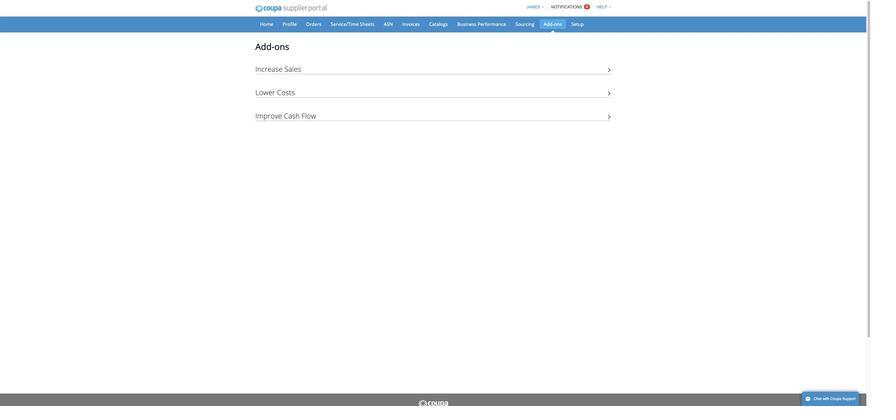Task type: vqa. For each thing, say whether or not it's contained in the screenshot.
the Catalogs
yes



Task type: describe. For each thing, give the bounding box(es) containing it.
sheets
[[360, 21, 375, 27]]

notifications
[[552, 5, 583, 9]]

setup
[[572, 21, 584, 27]]

improve cash flow
[[256, 111, 316, 121]]

support
[[843, 397, 856, 401]]

lower
[[256, 87, 275, 97]]

improve
[[256, 111, 282, 121]]

service/time sheets link
[[327, 19, 379, 29]]

profile
[[283, 21, 297, 27]]

performance
[[478, 21, 506, 27]]

with
[[823, 397, 830, 401]]

asn link
[[380, 19, 397, 29]]

notifications 0
[[552, 4, 588, 9]]

cash
[[284, 111, 300, 121]]

flow
[[302, 111, 316, 121]]

0 horizontal spatial add-
[[256, 41, 275, 52]]

sourcing
[[516, 21, 535, 27]]

help link
[[594, 5, 611, 9]]

business performance link
[[453, 19, 510, 29]]

chat with coupa support
[[814, 397, 856, 401]]

0
[[586, 4, 588, 9]]

orders link
[[302, 19, 326, 29]]

james
[[527, 5, 540, 9]]

sales
[[285, 64, 301, 74]]

1 horizontal spatial coupa supplier portal image
[[418, 400, 449, 406]]



Task type: locate. For each thing, give the bounding box(es) containing it.
add-ons link
[[540, 19, 566, 29]]

0 vertical spatial ons
[[554, 21, 562, 27]]

0 vertical spatial add-
[[544, 21, 554, 27]]

add-ons
[[544, 21, 562, 27], [256, 41, 289, 52]]

james link
[[524, 5, 544, 9]]

1 horizontal spatial ons
[[554, 21, 562, 27]]

help
[[597, 5, 608, 9]]

sourcing link
[[512, 19, 539, 29]]

home link
[[256, 19, 278, 29]]

1 vertical spatial ons
[[275, 41, 289, 52]]

1 vertical spatial add-
[[256, 41, 275, 52]]

chat
[[814, 397, 822, 401]]

orders
[[306, 21, 322, 27]]

ons
[[554, 21, 562, 27], [275, 41, 289, 52]]

catalogs
[[430, 21, 448, 27]]

business
[[457, 21, 477, 27]]

profile link
[[279, 19, 301, 29]]

ons up increase sales
[[275, 41, 289, 52]]

business performance
[[457, 21, 506, 27]]

0 horizontal spatial add-ons
[[256, 41, 289, 52]]

add- down 'home' link
[[256, 41, 275, 52]]

1 vertical spatial add-ons
[[256, 41, 289, 52]]

0 horizontal spatial ons
[[275, 41, 289, 52]]

home
[[260, 21, 273, 27]]

0 vertical spatial coupa supplier portal image
[[251, 1, 331, 17]]

catalogs link
[[425, 19, 452, 29]]

add-ons up increase
[[256, 41, 289, 52]]

0 vertical spatial add-ons
[[544, 21, 562, 27]]

1 horizontal spatial add-ons
[[544, 21, 562, 27]]

coupa
[[831, 397, 842, 401]]

add- down james link on the top of the page
[[544, 21, 554, 27]]

lower costs
[[256, 87, 295, 97]]

chat with coupa support button
[[802, 392, 860, 406]]

service/time sheets
[[331, 21, 375, 27]]

navigation
[[524, 1, 611, 13]]

coupa supplier portal image
[[251, 1, 331, 17], [418, 400, 449, 406]]

invoices
[[403, 21, 420, 27]]

setup link
[[568, 19, 588, 29]]

increase sales
[[256, 64, 301, 74]]

1 vertical spatial coupa supplier portal image
[[418, 400, 449, 406]]

asn
[[384, 21, 393, 27]]

ons down notifications
[[554, 21, 562, 27]]

add-ons down notifications
[[544, 21, 562, 27]]

ons inside add-ons link
[[554, 21, 562, 27]]

navigation containing notifications 0
[[524, 1, 611, 13]]

add-
[[544, 21, 554, 27], [256, 41, 275, 52]]

service/time
[[331, 21, 359, 27]]

costs
[[277, 87, 295, 97]]

1 horizontal spatial add-
[[544, 21, 554, 27]]

invoices link
[[398, 19, 424, 29]]

increase
[[256, 64, 283, 74]]

0 horizontal spatial coupa supplier portal image
[[251, 1, 331, 17]]



